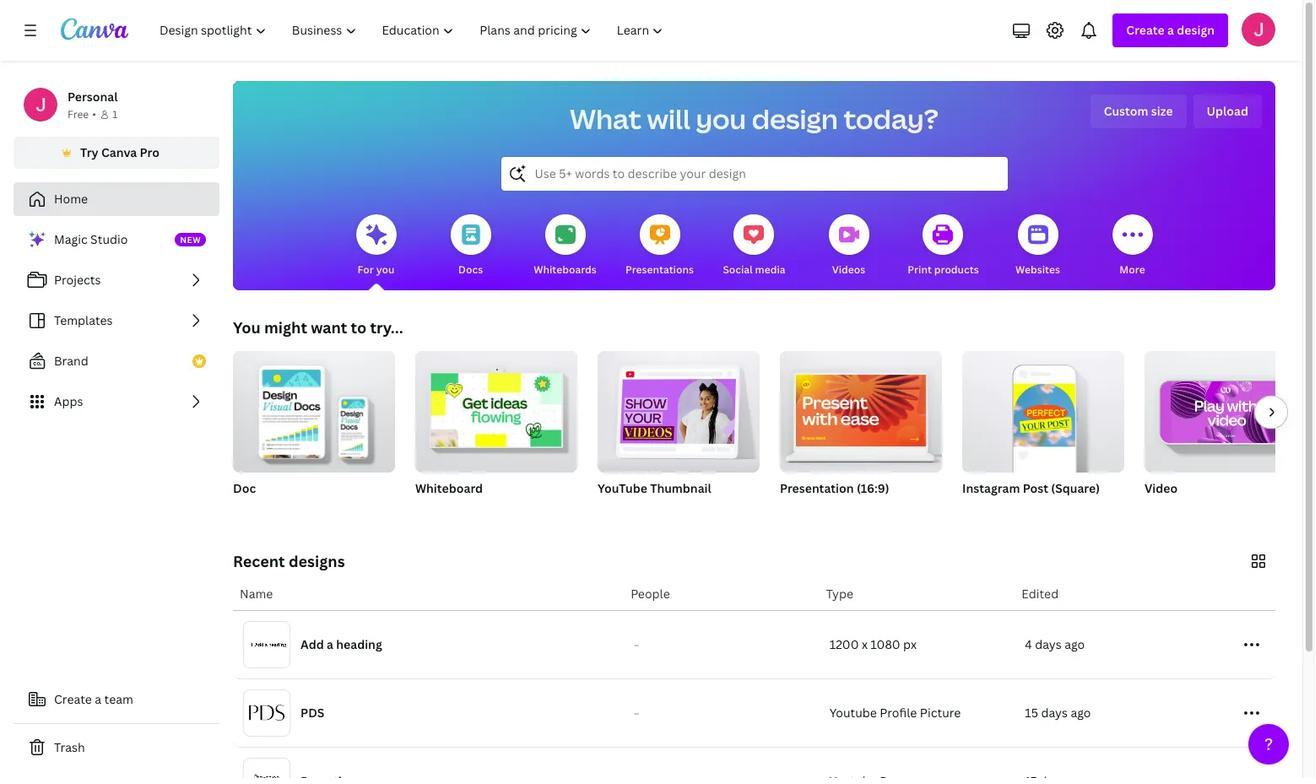 Task type: describe. For each thing, give the bounding box(es) containing it.
team
[[104, 691, 133, 707]]

add a heading
[[301, 637, 382, 653]]

type
[[826, 586, 854, 602]]

a for heading
[[327, 637, 333, 653]]

group for presentation (16:9)
[[780, 344, 942, 473]]

media
[[755, 263, 786, 277]]

create a team
[[54, 691, 133, 707]]

group for video
[[1145, 344, 1307, 473]]

free •
[[68, 107, 96, 122]]

create a design
[[1127, 22, 1215, 38]]

projects link
[[14, 263, 220, 297]]

more
[[1120, 263, 1145, 277]]

a for design
[[1168, 22, 1174, 38]]

youtube
[[598, 480, 647, 496]]

doc group
[[233, 344, 395, 518]]

what
[[570, 100, 642, 137]]

studio
[[90, 231, 128, 247]]

•
[[92, 107, 96, 122]]

a for team
[[95, 691, 101, 707]]

group for instagram post (square)
[[962, 344, 1125, 473]]

people
[[631, 586, 670, 602]]

-- for 1200 x 1080 px
[[634, 641, 639, 649]]

docs
[[458, 263, 483, 277]]

will
[[647, 100, 690, 137]]

ago for 4 days ago
[[1065, 637, 1085, 653]]

free
[[68, 107, 89, 122]]

Search search field
[[535, 158, 974, 190]]

video group
[[1145, 344, 1307, 518]]

custom
[[1104, 103, 1149, 119]]

1
[[112, 107, 118, 122]]

brand
[[54, 353, 88, 369]]

personal
[[68, 89, 118, 105]]

designs
[[289, 551, 345, 572]]

4
[[1025, 637, 1032, 653]]

custom size button
[[1090, 95, 1187, 128]]

whiteboards button
[[534, 203, 597, 290]]

presentation (16:9)
[[780, 480, 890, 496]]

templates link
[[14, 304, 220, 338]]

doc
[[233, 480, 256, 496]]

websites button
[[1016, 203, 1060, 290]]

days for 4
[[1035, 637, 1062, 653]]

today?
[[844, 100, 939, 137]]

15 days ago
[[1025, 705, 1091, 721]]

recent designs
[[233, 551, 345, 572]]

edited
[[1022, 586, 1059, 602]]

px
[[903, 637, 917, 653]]

create for create a design
[[1127, 22, 1165, 38]]

create a design button
[[1113, 14, 1228, 47]]

canva
[[101, 144, 137, 160]]

(square)
[[1051, 480, 1100, 496]]

social media
[[723, 263, 786, 277]]

picture
[[920, 705, 961, 721]]

youtube thumbnail
[[598, 480, 712, 496]]

create a team button
[[14, 683, 220, 717]]

trash link
[[14, 731, 220, 765]]

0 horizontal spatial design
[[752, 100, 838, 137]]

youtube
[[830, 705, 877, 721]]

what will you design today?
[[570, 100, 939, 137]]

apps
[[54, 393, 83, 409]]

1080
[[871, 637, 901, 653]]

instagram post (square)
[[962, 480, 1100, 496]]

design inside 'dropdown button'
[[1177, 22, 1215, 38]]

try canva pro
[[80, 144, 159, 160]]

15
[[1025, 705, 1038, 721]]

products
[[934, 263, 979, 277]]

print
[[908, 263, 932, 277]]

post
[[1023, 480, 1049, 496]]

1200 x 1080 px
[[830, 637, 917, 653]]

create for create a team
[[54, 691, 92, 707]]

pro
[[140, 144, 159, 160]]

1 group from the left
[[233, 344, 395, 473]]

heading
[[336, 637, 382, 653]]

social
[[723, 263, 753, 277]]



Task type: locate. For each thing, give the bounding box(es) containing it.
social media button
[[723, 203, 786, 290]]

4 group from the left
[[780, 344, 942, 473]]

3 group from the left
[[598, 344, 760, 473]]

magic
[[54, 231, 88, 247]]

to
[[351, 317, 367, 338]]

1 horizontal spatial create
[[1127, 22, 1165, 38]]

try canva pro button
[[14, 137, 220, 169]]

ago right '4'
[[1065, 637, 1085, 653]]

1 -- from the top
[[634, 641, 639, 649]]

1 vertical spatial design
[[752, 100, 838, 137]]

1200
[[830, 637, 859, 653]]

a left team
[[95, 691, 101, 707]]

ago for 15 days ago
[[1071, 705, 1091, 721]]

presentation (16:9) group
[[780, 344, 942, 518]]

top level navigation element
[[149, 14, 678, 47]]

2 -- from the top
[[634, 709, 639, 718]]

1 vertical spatial days
[[1041, 705, 1068, 721]]

create up custom size on the right top of page
[[1127, 22, 1165, 38]]

list containing magic studio
[[14, 223, 220, 419]]

for you
[[358, 263, 395, 277]]

for
[[358, 263, 374, 277]]

a right add
[[327, 637, 333, 653]]

apps link
[[14, 385, 220, 419]]

0 horizontal spatial a
[[95, 691, 101, 707]]

1 horizontal spatial a
[[327, 637, 333, 653]]

days right '4'
[[1035, 637, 1062, 653]]

presentations button
[[626, 203, 694, 290]]

templates
[[54, 312, 113, 328]]

websites
[[1016, 263, 1060, 277]]

a
[[1168, 22, 1174, 38], [327, 637, 333, 653], [95, 691, 101, 707]]

more button
[[1112, 203, 1153, 290]]

a inside button
[[95, 691, 101, 707]]

upload
[[1207, 103, 1249, 119]]

1 vertical spatial --
[[634, 709, 639, 718]]

presentations
[[626, 263, 694, 277]]

print products button
[[908, 203, 979, 290]]

home
[[54, 191, 88, 207]]

0 vertical spatial --
[[634, 641, 639, 649]]

thumbnail
[[650, 480, 712, 496]]

recent
[[233, 551, 285, 572]]

2 horizontal spatial a
[[1168, 22, 1174, 38]]

4 days ago
[[1025, 637, 1085, 653]]

0 horizontal spatial create
[[54, 691, 92, 707]]

custom size
[[1104, 103, 1173, 119]]

0 vertical spatial a
[[1168, 22, 1174, 38]]

0 vertical spatial design
[[1177, 22, 1215, 38]]

trash
[[54, 740, 85, 756]]

you inside button
[[376, 263, 395, 277]]

try
[[80, 144, 98, 160]]

try...
[[370, 317, 403, 338]]

whiteboard group
[[415, 344, 577, 518]]

videos
[[832, 263, 866, 277]]

you might want to try...
[[233, 317, 403, 338]]

create inside button
[[54, 691, 92, 707]]

a inside 'dropdown button'
[[1168, 22, 1174, 38]]

1 vertical spatial ago
[[1071, 705, 1091, 721]]

create inside 'dropdown button'
[[1127, 22, 1165, 38]]

x
[[862, 637, 868, 653]]

6 group from the left
[[1145, 344, 1307, 473]]

pds
[[301, 705, 325, 721]]

-- for youtube profile picture
[[634, 709, 639, 718]]

1 vertical spatial create
[[54, 691, 92, 707]]

upload button
[[1193, 95, 1262, 128]]

presentation
[[780, 480, 854, 496]]

new
[[180, 234, 201, 246]]

group for youtube thumbnail
[[598, 344, 760, 473]]

2 vertical spatial a
[[95, 691, 101, 707]]

None search field
[[501, 157, 1008, 191]]

add
[[301, 637, 324, 653]]

0 vertical spatial ago
[[1065, 637, 1085, 653]]

docs button
[[450, 203, 491, 290]]

instagram
[[962, 480, 1020, 496]]

0 vertical spatial you
[[696, 100, 746, 137]]

youtube thumbnail group
[[598, 344, 760, 518]]

1 horizontal spatial design
[[1177, 22, 1215, 38]]

youtube profile picture
[[830, 705, 961, 721]]

(16:9)
[[857, 480, 890, 496]]

--
[[634, 641, 639, 649], [634, 709, 639, 718]]

days
[[1035, 637, 1062, 653], [1041, 705, 1068, 721]]

size
[[1151, 103, 1173, 119]]

group
[[233, 344, 395, 473], [415, 344, 577, 473], [598, 344, 760, 473], [780, 344, 942, 473], [962, 344, 1125, 473], [1145, 344, 1307, 473]]

for you button
[[356, 203, 396, 290]]

0 vertical spatial days
[[1035, 637, 1062, 653]]

2 group from the left
[[415, 344, 577, 473]]

want
[[311, 317, 347, 338]]

projects
[[54, 272, 101, 288]]

whiteboard
[[415, 480, 483, 496]]

might
[[264, 317, 307, 338]]

days right '15'
[[1041, 705, 1068, 721]]

0 vertical spatial create
[[1127, 22, 1165, 38]]

ago right '15'
[[1071, 705, 1091, 721]]

print products
[[908, 263, 979, 277]]

name
[[240, 586, 273, 602]]

you right for
[[376, 263, 395, 277]]

you right will
[[696, 100, 746, 137]]

james peterson image
[[1242, 13, 1276, 46]]

instagram post (square) group
[[962, 344, 1125, 518]]

design up search search field
[[752, 100, 838, 137]]

you
[[696, 100, 746, 137], [376, 263, 395, 277]]

ago
[[1065, 637, 1085, 653], [1071, 705, 1091, 721]]

1 vertical spatial you
[[376, 263, 395, 277]]

1 vertical spatial a
[[327, 637, 333, 653]]

create
[[1127, 22, 1165, 38], [54, 691, 92, 707]]

5 group from the left
[[962, 344, 1125, 473]]

1 horizontal spatial you
[[696, 100, 746, 137]]

list
[[14, 223, 220, 419]]

home link
[[14, 182, 220, 216]]

whiteboards
[[534, 263, 597, 277]]

0 horizontal spatial you
[[376, 263, 395, 277]]

video
[[1145, 480, 1178, 496]]

a up size
[[1168, 22, 1174, 38]]

create left team
[[54, 691, 92, 707]]

-
[[634, 641, 637, 649], [637, 641, 639, 649], [634, 709, 637, 718], [637, 709, 639, 718]]

profile
[[880, 705, 917, 721]]

you
[[233, 317, 261, 338]]

design left james peterson icon
[[1177, 22, 1215, 38]]

brand link
[[14, 344, 220, 378]]

days for 15
[[1041, 705, 1068, 721]]



Task type: vqa. For each thing, say whether or not it's contained in the screenshot.
Text inside the "button"
no



